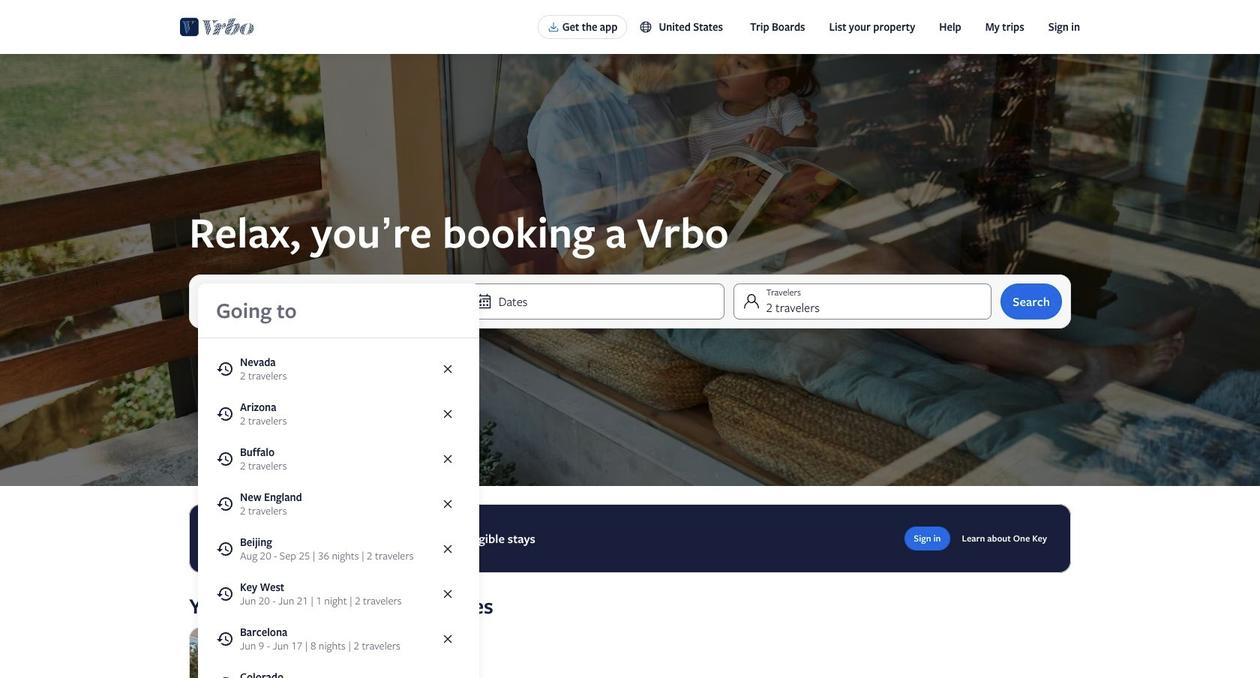 Task type: vqa. For each thing, say whether or not it's contained in the screenshot.
Help "link" on the top right of the page
no



Task type: describe. For each thing, give the bounding box(es) containing it.
Going to text field
[[198, 284, 479, 338]]

vrbo logo image
[[180, 15, 254, 39]]

delete buffalo from recent searches image
[[441, 452, 455, 466]]

delete beijing from recent searches image
[[441, 542, 455, 556]]

delete key west from recent searches image
[[441, 587, 455, 601]]

delete barcelona from recent searches image
[[441, 632, 455, 646]]

delete nevada from recent searches image
[[441, 362, 455, 376]]

small image
[[639, 20, 653, 34]]

wizard region
[[0, 54, 1260, 678]]



Task type: locate. For each thing, give the bounding box(es) containing it.
delete arizona from recent searches image
[[441, 407, 455, 421]]

downtown san jose san jose 1 bedroom living room image
[[189, 627, 356, 678]]

delete new england from recent searches image
[[441, 497, 455, 511]]

download the app button image
[[547, 21, 559, 33]]

Save Modern 1BR near SJSU | Kitchen | Work Desk + WiFi to a trip checkbox
[[323, 636, 347, 660]]

main content
[[0, 54, 1260, 678]]



